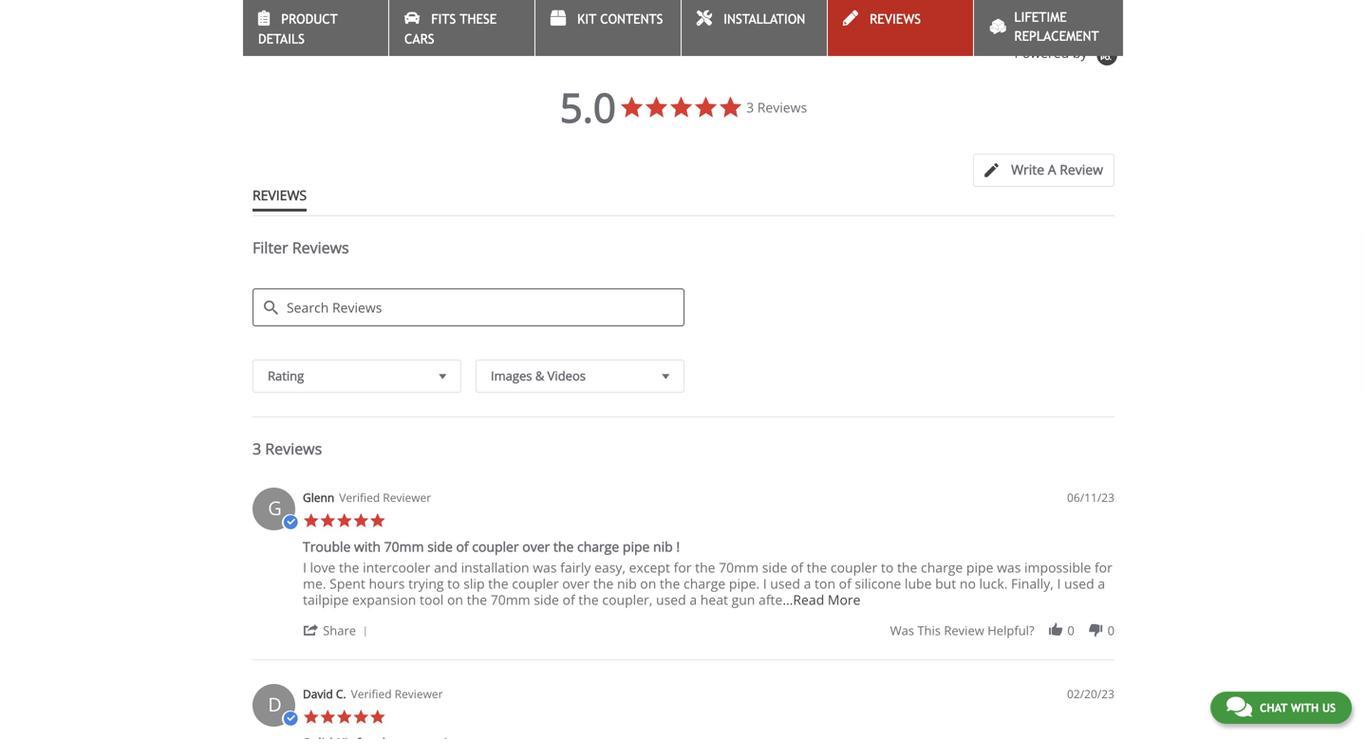 Task type: locate. For each thing, give the bounding box(es) containing it.
of inside heading
[[456, 538, 469, 556]]

1 vertical spatial side
[[762, 559, 788, 577]]

star image for g
[[353, 513, 369, 529]]

0 horizontal spatial 3
[[253, 439, 261, 459]]

0
[[1068, 623, 1075, 640], [1108, 623, 1115, 640]]

with inside heading
[[354, 538, 381, 556]]

with for trouble
[[354, 538, 381, 556]]

reviews
[[253, 186, 307, 204]]

lifetime replacement link
[[974, 0, 1123, 56]]

star image
[[303, 513, 320, 529], [320, 513, 336, 529], [336, 513, 353, 529], [369, 513, 386, 529], [303, 709, 320, 726], [320, 709, 336, 726], [336, 709, 353, 726]]

heading
[[303, 736, 447, 740]]

over left easy,
[[562, 575, 590, 593]]

seperator image
[[360, 627, 371, 638]]

1 vertical spatial over
[[562, 575, 590, 593]]

1 horizontal spatial side
[[534, 591, 559, 609]]

coupler
[[472, 538, 519, 556], [831, 559, 878, 577], [512, 575, 559, 593]]

side up afte
[[762, 559, 788, 577]]

1 vertical spatial verified reviewer heading
[[351, 687, 443, 703]]

&
[[535, 368, 544, 385]]

a left ton
[[804, 575, 811, 593]]

write
[[1011, 161, 1045, 179]]

david
[[303, 687, 333, 702]]

of right ton
[[839, 575, 852, 593]]

circle checkmark image for g
[[282, 515, 299, 531]]

2 horizontal spatial i
[[1057, 575, 1061, 593]]

contents
[[600, 11, 663, 27]]

tab panel containing g
[[243, 479, 1124, 740]]

0 horizontal spatial side
[[428, 538, 453, 556]]

5.0 star rating element
[[560, 80, 616, 134]]

the inside trouble with 70mm side of coupler over the charge pipe nib ! heading
[[554, 538, 574, 556]]

0 right vote down review by glenn on 11 jun 2023 image
[[1108, 623, 1115, 640]]

70mm up intercooler
[[384, 538, 424, 556]]

0 horizontal spatial was
[[533, 559, 557, 577]]

over inside heading
[[523, 538, 550, 556]]

0 horizontal spatial used
[[656, 591, 686, 609]]

with for chat
[[1291, 702, 1319, 715]]

used left ton
[[770, 575, 801, 593]]

a
[[804, 575, 811, 593], [1098, 575, 1106, 593], [690, 591, 697, 609]]

vote up review by glenn on 11 jun 2023 image
[[1048, 623, 1064, 639]]

the right the love
[[339, 559, 359, 577]]

3 reviews down the "installation" link
[[747, 98, 807, 116]]

0 vertical spatial over
[[523, 538, 550, 556]]

1 vertical spatial pipe
[[967, 559, 994, 577]]

except
[[629, 559, 670, 577]]

down triangle image
[[434, 367, 451, 386], [658, 367, 674, 386]]

share image
[[303, 623, 320, 639]]

1 horizontal spatial was
[[997, 559, 1021, 577]]

ton
[[815, 575, 836, 593]]

tab panel
[[243, 479, 1124, 740]]

circle checkmark image
[[282, 515, 299, 531], [282, 711, 299, 728]]

for right impossible
[[1095, 559, 1113, 577]]

charge
[[577, 538, 619, 556], [921, 559, 963, 577], [684, 575, 726, 593]]

1 vertical spatial with
[[1291, 702, 1319, 715]]

verified reviewer heading right c.
[[351, 687, 443, 703]]

0 horizontal spatial charge
[[577, 538, 619, 556]]

1 horizontal spatial 70mm
[[491, 591, 530, 609]]

side up and at the bottom of page
[[428, 538, 453, 556]]

1 vertical spatial 3 reviews
[[253, 439, 322, 459]]

side right slip on the left bottom
[[534, 591, 559, 609]]

was right 'no'
[[997, 559, 1021, 577]]

details
[[258, 31, 305, 46]]

on
[[640, 575, 656, 593], [447, 591, 463, 609]]

the down installation
[[467, 591, 487, 609]]

fits these cars link
[[389, 0, 535, 56]]

share button
[[303, 622, 374, 640]]

charge up easy,
[[577, 538, 619, 556]]

1 circle checkmark image from the top
[[282, 515, 299, 531]]

3
[[747, 98, 754, 116], [253, 439, 261, 459]]

1 horizontal spatial down triangle image
[[658, 367, 674, 386]]

used right finally,
[[1065, 575, 1095, 593]]

nib inside i love the intercooler and installation was fairly easy, except for the 70mm side of the coupler to the charge pipe was impossible for me. spent hours trying to slip the coupler over the nib on the charge pipe. i used a ton of silicone lube but no luck. finally, i used a tailpipe expansion tool on the 70mm side of the coupler, used a heat gun afte
[[617, 575, 637, 593]]

verified reviewer heading right glenn
[[339, 490, 431, 506]]

the up heat
[[695, 559, 716, 577]]

product
[[281, 11, 338, 27]]

0 horizontal spatial 0
[[1068, 623, 1075, 640]]

used
[[770, 575, 801, 593], [1065, 575, 1095, 593], [656, 591, 686, 609]]

02/20/23
[[1067, 687, 1115, 702]]

70mm down installation
[[491, 591, 530, 609]]

0 vertical spatial 3 reviews
[[747, 98, 807, 116]]

to
[[881, 559, 894, 577], [447, 575, 460, 593]]

1 horizontal spatial for
[[1095, 559, 1113, 577]]

1 horizontal spatial with
[[1291, 702, 1319, 715]]

on right easy,
[[640, 575, 656, 593]]

trying
[[408, 575, 444, 593]]

fairly
[[560, 559, 591, 577]]

filter reviews
[[253, 237, 349, 258]]

glenn
[[303, 490, 334, 506]]

this
[[918, 623, 941, 640]]

1 horizontal spatial i
[[763, 575, 767, 593]]

1 horizontal spatial 0
[[1108, 623, 1115, 640]]

verified reviewer heading
[[339, 490, 431, 506], [351, 687, 443, 703]]

i right finally,
[[1057, 575, 1061, 593]]

trouble with 70mm side of coupler over the charge pipe nib !
[[303, 538, 680, 556]]

2 horizontal spatial used
[[1065, 575, 1095, 593]]

1 horizontal spatial 3
[[747, 98, 754, 116]]

0 vertical spatial verified reviewer heading
[[339, 490, 431, 506]]

nib right fairly
[[617, 575, 637, 593]]

1 horizontal spatial nib
[[653, 538, 673, 556]]

was
[[533, 559, 557, 577], [997, 559, 1021, 577]]

1 vertical spatial circle checkmark image
[[282, 711, 299, 728]]

down triangle image inside images & videos field
[[658, 367, 674, 386]]

i right pipe.
[[763, 575, 767, 593]]

on right tool
[[447, 591, 463, 609]]

coupler left fairly
[[512, 575, 559, 593]]

product details
[[258, 11, 338, 46]]

of
[[456, 538, 469, 556], [791, 559, 804, 577], [839, 575, 852, 593], [563, 591, 575, 609]]

0 vertical spatial with
[[354, 538, 381, 556]]

images
[[491, 368, 532, 385]]

circle checkmark image for d
[[282, 711, 299, 728]]

1 down triangle image from the left
[[434, 367, 451, 386]]

images & videos
[[491, 368, 586, 385]]

verified reviewer heading for d
[[351, 687, 443, 703]]

charge inside trouble with 70mm side of coupler over the charge pipe nib ! heading
[[577, 538, 619, 556]]

group
[[890, 623, 1115, 640]]

1 horizontal spatial pipe
[[967, 559, 994, 577]]

reviewer up intercooler
[[383, 490, 431, 506]]

down triangle image for images & videos
[[658, 367, 674, 386]]

of up and at the bottom of page
[[456, 538, 469, 556]]

1 horizontal spatial used
[[770, 575, 801, 593]]

the
[[554, 538, 574, 556], [339, 559, 359, 577], [695, 559, 716, 577], [807, 559, 827, 577], [897, 559, 918, 577], [488, 575, 509, 593], [593, 575, 614, 593], [660, 575, 680, 593], [467, 591, 487, 609], [579, 591, 599, 609]]

verified
[[339, 490, 380, 506], [351, 687, 392, 702]]

verified right c.
[[351, 687, 392, 702]]

1 horizontal spatial over
[[562, 575, 590, 593]]

0 vertical spatial circle checkmark image
[[282, 515, 299, 531]]

down triangle image inside rating field
[[434, 367, 451, 386]]

finally,
[[1011, 575, 1054, 593]]

love
[[310, 559, 336, 577]]

was left fairly
[[533, 559, 557, 577]]

0 horizontal spatial pipe
[[623, 538, 650, 556]]

pipe up except
[[623, 538, 650, 556]]

0 horizontal spatial with
[[354, 538, 381, 556]]

0 vertical spatial nib
[[653, 538, 673, 556]]

nib left !
[[653, 538, 673, 556]]

0 right vote up review by glenn on 11 jun 2023 "icon"
[[1068, 623, 1075, 640]]

filter
[[253, 237, 288, 258]]

side
[[428, 538, 453, 556], [762, 559, 788, 577], [534, 591, 559, 609]]

magnifying glass image
[[264, 301, 278, 315]]

us
[[1323, 702, 1336, 715]]

installation
[[724, 11, 805, 27]]

3 reviews up glenn
[[253, 439, 322, 459]]

with up intercooler
[[354, 538, 381, 556]]

charge left luck.
[[921, 559, 963, 577]]

0 horizontal spatial 70mm
[[384, 538, 424, 556]]

0 horizontal spatial to
[[447, 575, 460, 593]]

reviewer right c.
[[395, 687, 443, 702]]

0 horizontal spatial over
[[523, 538, 550, 556]]

1 vertical spatial nib
[[617, 575, 637, 593]]

coupler up installation
[[472, 538, 519, 556]]

for down !
[[674, 559, 692, 577]]

0 vertical spatial side
[[428, 538, 453, 556]]

1 horizontal spatial 3 reviews
[[747, 98, 807, 116]]

0 horizontal spatial nib
[[617, 575, 637, 593]]

0 horizontal spatial down triangle image
[[434, 367, 451, 386]]

kit contents link
[[536, 0, 681, 56]]

0 horizontal spatial for
[[674, 559, 692, 577]]

star image
[[353, 513, 369, 529], [353, 709, 369, 726], [369, 709, 386, 726]]

share
[[323, 623, 356, 640]]

over up installation
[[523, 538, 550, 556]]

verified right glenn
[[339, 490, 380, 506]]

circle checkmark image right the d
[[282, 711, 299, 728]]

0 vertical spatial 70mm
[[384, 538, 424, 556]]

2 vertical spatial side
[[534, 591, 559, 609]]

the up fairly
[[554, 538, 574, 556]]

with left us
[[1291, 702, 1319, 715]]

for
[[674, 559, 692, 577], [1095, 559, 1113, 577]]

...read
[[783, 591, 825, 609]]

circle checkmark image right g
[[282, 515, 299, 531]]

0 horizontal spatial a
[[690, 591, 697, 609]]

product details link
[[243, 0, 388, 56]]

pipe
[[623, 538, 650, 556], [967, 559, 994, 577]]

reviews
[[870, 11, 921, 27], [758, 98, 807, 116], [292, 237, 349, 258], [265, 439, 322, 459]]

2 down triangle image from the left
[[658, 367, 674, 386]]

pipe right 'but'
[[967, 559, 994, 577]]

to left slip on the left bottom
[[447, 575, 460, 593]]

to left the lube
[[881, 559, 894, 577]]

a right impossible
[[1098, 575, 1106, 593]]

0 vertical spatial pipe
[[623, 538, 650, 556]]

replacement
[[1015, 28, 1099, 44]]

70mm up gun
[[719, 559, 759, 577]]

1 horizontal spatial a
[[804, 575, 811, 593]]

but
[[935, 575, 957, 593]]

2 circle checkmark image from the top
[[282, 711, 299, 728]]

used down except
[[656, 591, 686, 609]]

i love the intercooler and installation was fairly easy, except for the 70mm side of the coupler to the charge pipe was impossible for me. spent hours trying to slip the coupler over the nib on the charge pipe. i used a ton of silicone lube but no luck. finally, i used a tailpipe expansion tool on the 70mm side of the coupler, used a heat gun afte
[[303, 559, 1113, 609]]

1 horizontal spatial charge
[[684, 575, 726, 593]]

charge left pipe.
[[684, 575, 726, 593]]

2 horizontal spatial 70mm
[[719, 559, 759, 577]]

rating
[[268, 368, 304, 385]]

nib
[[653, 538, 673, 556], [617, 575, 637, 593]]

2 was from the left
[[997, 559, 1021, 577]]

i
[[303, 559, 307, 577], [763, 575, 767, 593], [1057, 575, 1061, 593]]

comments image
[[1227, 696, 1252, 719]]

i left the love
[[303, 559, 307, 577]]

a left heat
[[690, 591, 697, 609]]

side inside heading
[[428, 538, 453, 556]]

70mm
[[384, 538, 424, 556], [719, 559, 759, 577], [491, 591, 530, 609]]

with
[[354, 538, 381, 556], [1291, 702, 1319, 715]]

kit
[[578, 11, 596, 27]]

reviews inside heading
[[292, 237, 349, 258]]



Task type: describe. For each thing, give the bounding box(es) containing it.
d
[[268, 692, 282, 718]]

spent
[[330, 575, 365, 593]]

0 horizontal spatial i
[[303, 559, 307, 577]]

the right slip on the left bottom
[[488, 575, 509, 593]]

pipe inside i love the intercooler and installation was fairly easy, except for the 70mm side of the coupler to the charge pipe was impossible for me. spent hours trying to slip the coupler over the nib on the charge pipe. i used a ton of silicone lube but no luck. finally, i used a tailpipe expansion tool on the 70mm side of the coupler, used a heat gun afte
[[967, 559, 994, 577]]

trouble
[[303, 538, 351, 556]]

star image for d
[[353, 709, 369, 726]]

2 horizontal spatial charge
[[921, 559, 963, 577]]

helpful?
[[988, 623, 1035, 640]]

a
[[1048, 161, 1057, 179]]

70mm inside trouble with 70mm side of coupler over the charge pipe nib ! heading
[[384, 538, 424, 556]]

chat
[[1260, 702, 1288, 715]]

hours
[[369, 575, 405, 593]]

2 horizontal spatial a
[[1098, 575, 1106, 593]]

powered by link
[[1015, 44, 1124, 67]]

me.
[[303, 575, 326, 593]]

Rating Filter field
[[253, 360, 462, 393]]

installation link
[[682, 0, 827, 56]]

1 vertical spatial verified
[[351, 687, 392, 702]]

installation
[[461, 559, 529, 577]]

was this review helpful?
[[890, 623, 1035, 640]]

0 horizontal spatial 3 reviews
[[253, 439, 322, 459]]

g
[[268, 495, 282, 521]]

glenn verified reviewer
[[303, 490, 431, 506]]

more
[[828, 591, 861, 609]]

2 horizontal spatial side
[[762, 559, 788, 577]]

down triangle image for rating
[[434, 367, 451, 386]]

tool
[[420, 591, 444, 609]]

these
[[460, 11, 497, 27]]

heat
[[701, 591, 728, 609]]

expansion
[[352, 591, 416, 609]]

...read more
[[783, 591, 861, 609]]

filter reviews heading
[[253, 237, 1115, 274]]

...read more button
[[783, 591, 861, 609]]

Images & Videos Filter field
[[476, 360, 685, 393]]

c.
[[336, 687, 346, 702]]

by
[[1073, 44, 1088, 62]]

0 vertical spatial reviewer
[[383, 490, 431, 506]]

Search Reviews search field
[[253, 289, 685, 327]]

1 horizontal spatial to
[[881, 559, 894, 577]]

chat with us link
[[1211, 692, 1352, 725]]

and
[[434, 559, 458, 577]]

the right fairly
[[593, 575, 614, 593]]

videos
[[548, 368, 586, 385]]

1 vertical spatial 3
[[253, 439, 261, 459]]

powered by
[[1015, 44, 1091, 62]]

the up ...read more dropdown button
[[807, 559, 827, 577]]

trouble with 70mm side of coupler over the charge pipe nib ! heading
[[303, 538, 680, 560]]

coupler up the more
[[831, 559, 878, 577]]

06/11/23
[[1067, 490, 1115, 506]]

lifetime
[[1015, 9, 1067, 25]]

verified reviewer heading for g
[[339, 490, 431, 506]]

0 vertical spatial verified
[[339, 490, 380, 506]]

1 vertical spatial reviewer
[[395, 687, 443, 702]]

vote down review by glenn on 11 jun 2023 image
[[1088, 623, 1104, 639]]

2 for from the left
[[1095, 559, 1113, 577]]

cars
[[405, 31, 434, 46]]

powered
[[1015, 44, 1069, 62]]

impossible
[[1025, 559, 1091, 577]]

over inside i love the intercooler and installation was fairly easy, except for the 70mm side of the coupler to the charge pipe was impossible for me. spent hours trying to slip the coupler over the nib on the charge pipe. i used a ton of silicone lube but no luck. finally, i used a tailpipe expansion tool on the 70mm side of the coupler, used a heat gun afte
[[562, 575, 590, 593]]

gun
[[732, 591, 755, 609]]

5.0
[[560, 80, 616, 134]]

0 vertical spatial 3
[[747, 98, 754, 116]]

the down fairly
[[579, 591, 599, 609]]

write no frame image
[[985, 163, 1008, 178]]

silicone
[[855, 575, 901, 593]]

kit contents
[[578, 11, 663, 27]]

1 0 from the left
[[1068, 623, 1075, 640]]

coupler,
[[602, 591, 653, 609]]

lifetime replacement
[[1015, 9, 1099, 44]]

no
[[960, 575, 976, 593]]

1 vertical spatial 70mm
[[719, 559, 759, 577]]

of down fairly
[[563, 591, 575, 609]]

afte
[[759, 591, 783, 609]]

slip
[[464, 575, 485, 593]]

review
[[1060, 161, 1103, 179]]

1 for from the left
[[674, 559, 692, 577]]

2 vertical spatial 70mm
[[491, 591, 530, 609]]

lube
[[905, 575, 932, 593]]

review date 06/11/23 element
[[1067, 490, 1115, 506]]

easy,
[[595, 559, 626, 577]]

0 horizontal spatial on
[[447, 591, 463, 609]]

reviews link
[[828, 0, 973, 56]]

fits
[[431, 11, 456, 27]]

chat with us
[[1260, 702, 1336, 715]]

pipe.
[[729, 575, 760, 593]]

david c. verified reviewer
[[303, 687, 443, 702]]

review date 02/20/23 element
[[1067, 687, 1115, 703]]

pipe inside heading
[[623, 538, 650, 556]]

!
[[676, 538, 680, 556]]

of left ton
[[791, 559, 804, 577]]

group containing was this review helpful?
[[890, 623, 1115, 640]]

1 was from the left
[[533, 559, 557, 577]]

fits these cars
[[405, 11, 497, 46]]

tailpipe
[[303, 591, 349, 609]]

was
[[890, 623, 914, 640]]

intercooler
[[363, 559, 431, 577]]

write a review button
[[973, 154, 1115, 187]]

the left 'but'
[[897, 559, 918, 577]]

the down !
[[660, 575, 680, 593]]

1 horizontal spatial on
[[640, 575, 656, 593]]

review
[[944, 623, 985, 640]]

write a review
[[1011, 161, 1103, 179]]

luck.
[[980, 575, 1008, 593]]

2 0 from the left
[[1108, 623, 1115, 640]]

nib inside heading
[[653, 538, 673, 556]]

coupler inside heading
[[472, 538, 519, 556]]



Task type: vqa. For each thing, say whether or not it's contained in the screenshot.
'ECS Tuning' IMAGE
no



